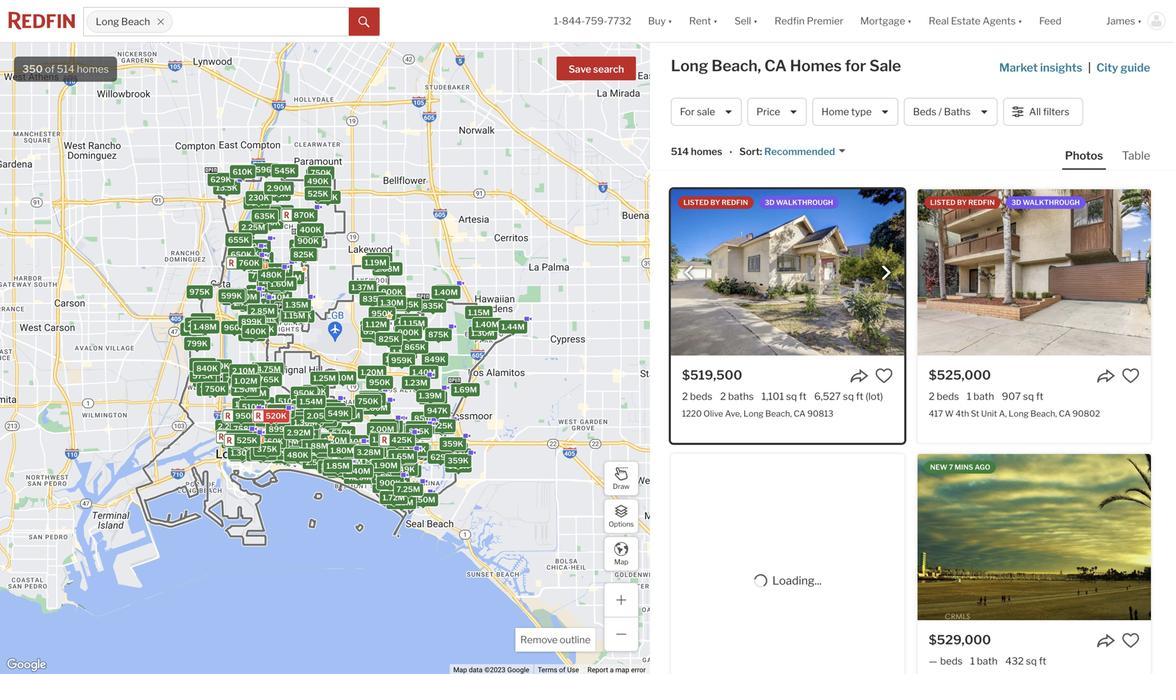 Task type: vqa. For each thing, say whether or not it's contained in the screenshot.
rightmost Center,
no



Task type: locate. For each thing, give the bounding box(es) containing it.
0 horizontal spatial 899k
[[241, 317, 262, 326]]

1,101 sq ft
[[762, 391, 807, 403]]

835k up 875k
[[423, 302, 444, 311]]

2 horizontal spatial 849k
[[424, 355, 446, 364]]

1 horizontal spatial 480k
[[287, 451, 308, 460]]

2 vertical spatial 1.65m
[[345, 465, 368, 474]]

3.00m
[[319, 446, 344, 455], [386, 453, 411, 462]]

beach,
[[712, 56, 761, 75], [765, 409, 792, 419], [1031, 409, 1057, 419]]

899k down "2.85m"
[[241, 317, 262, 326]]

1 vertical spatial 629k
[[430, 453, 451, 462]]

0 horizontal spatial 2.60m
[[243, 301, 267, 310]]

599k up 1.28m
[[250, 254, 271, 263]]

899k up 550k
[[269, 425, 290, 434]]

599k down 600k
[[192, 360, 213, 369]]

1.75m up 1.43m
[[311, 435, 334, 444]]

0 horizontal spatial 1.75m
[[311, 435, 334, 444]]

1.02m up 729k
[[295, 429, 318, 438]]

0 vertical spatial favorite button checkbox
[[875, 367, 893, 385]]

7.50m
[[272, 448, 297, 458]]

None search field
[[173, 8, 349, 36]]

ft for $519,500
[[799, 391, 807, 403]]

1 horizontal spatial beach,
[[765, 409, 792, 419]]

1 bath up st
[[967, 391, 994, 403]]

0 horizontal spatial ca
[[765, 56, 787, 75]]

sale
[[870, 56, 901, 75]]

510k
[[278, 397, 298, 406], [242, 403, 262, 412]]

350k
[[381, 425, 402, 434]]

549k
[[328, 409, 349, 418], [226, 413, 247, 422]]

beds up w
[[937, 391, 959, 403]]

sq right 6,527
[[843, 391, 854, 403]]

photo of 417 w 4th st unit a, long beach, ca 90802 image
[[918, 189, 1151, 356]]

baths
[[944, 106, 971, 118]]

1 bath
[[967, 391, 994, 403], [970, 656, 998, 668]]

549k up 570k
[[328, 409, 349, 418]]

1 horizontal spatial 925k
[[398, 300, 419, 309]]

1.50m down '724k'
[[234, 385, 257, 394]]

favorite button image for $529,000
[[1122, 632, 1140, 650]]

1 horizontal spatial ca
[[794, 409, 806, 419]]

1,101
[[762, 391, 784, 403]]

filters
[[1043, 106, 1070, 118]]

1 horizontal spatial 629k
[[430, 453, 451, 462]]

beds
[[913, 106, 937, 118]]

▾ right agents
[[1018, 15, 1023, 27]]

475k up 375k
[[259, 435, 280, 444]]

1.02m down 4.75m
[[234, 377, 257, 386]]

849k
[[424, 355, 446, 364], [221, 383, 243, 392], [259, 445, 280, 454]]

remove long beach image
[[157, 17, 165, 26]]

1.80m down 1.28m
[[260, 282, 283, 291]]

premier
[[807, 15, 844, 27]]

bath up 'unit'
[[974, 391, 994, 403]]

0 horizontal spatial 925k
[[292, 242, 313, 251]]

1 redfin from the left
[[722, 199, 748, 207]]

0 horizontal spatial 480k
[[261, 271, 282, 280]]

1 horizontal spatial by
[[957, 199, 967, 207]]

1 vertical spatial 599k
[[221, 291, 242, 300]]

600k
[[183, 325, 205, 334]]

ca
[[765, 56, 787, 75], [794, 409, 806, 419], [1059, 409, 1071, 419]]

ft right 907
[[1036, 391, 1044, 403]]

0 horizontal spatial 1.00m
[[251, 406, 274, 416]]

baths
[[728, 391, 754, 403]]

1 vertical spatial 1.85m
[[326, 462, 350, 471]]

beach, down sell
[[712, 56, 761, 75]]

1 horizontal spatial 2.40m
[[346, 467, 370, 476]]

2.13m
[[260, 411, 282, 420]]

80k
[[250, 261, 267, 270]]

rent ▾
[[689, 15, 718, 27]]

1220 olive ave, long beach, ca 90813
[[682, 409, 834, 419]]

700k up 792k
[[299, 418, 320, 427]]

1 horizontal spatial 835k
[[423, 302, 444, 311]]

3d walkthrough
[[765, 199, 833, 207], [1012, 199, 1080, 207]]

565k
[[282, 449, 303, 458]]

380k up 675k at the bottom of the page
[[236, 432, 257, 441]]

865k
[[405, 343, 426, 352]]

1 horizontal spatial 514
[[671, 146, 689, 158]]

0 vertical spatial 3
[[250, 315, 255, 324]]

1 horizontal spatial listed
[[930, 199, 956, 207]]

1 vertical spatial 1.00m
[[275, 431, 299, 440]]

1 vertical spatial favorite button checkbox
[[1122, 632, 1140, 650]]

514 homes •
[[671, 146, 733, 158]]

0 horizontal spatial by
[[711, 199, 720, 207]]

4th
[[956, 409, 969, 419]]

3d walkthrough down recommended
[[765, 199, 833, 207]]

960k
[[224, 323, 245, 332]]

380k down the "415k"
[[239, 414, 260, 423]]

1.90m down 3.25m
[[374, 461, 398, 470]]

1.21m
[[313, 416, 334, 425]]

359k up 409k
[[442, 440, 463, 449]]

0 vertical spatial 2.10m
[[232, 367, 255, 376]]

sq right 1,101
[[786, 391, 797, 403]]

385k
[[232, 432, 253, 441], [448, 462, 469, 471]]

beds up 1220
[[690, 391, 713, 403]]

(lot)
[[866, 391, 883, 403]]

long down rent
[[671, 56, 708, 75]]

2 beds up w
[[929, 391, 959, 403]]

728k
[[296, 450, 316, 459]]

1.50m up 1.18m
[[324, 436, 347, 445]]

recommended button
[[762, 145, 846, 158]]

1 ▾ from the left
[[668, 15, 673, 27]]

1 horizontal spatial 795k
[[372, 308, 393, 318]]

910k down 470k
[[295, 251, 315, 260]]

525k up 2.92m
[[283, 414, 304, 423]]

walkthrough
[[776, 199, 833, 207], [1023, 199, 1080, 207]]

514 down for
[[671, 146, 689, 158]]

1 3d walkthrough from the left
[[765, 199, 833, 207]]

1.65m down 1.18m
[[345, 465, 368, 474]]

765k down 4.75m
[[259, 375, 279, 384]]

sell ▾ button
[[735, 0, 758, 42]]

1 vertical spatial 490k
[[307, 413, 328, 422]]

— beds
[[929, 656, 963, 668]]

765k
[[246, 198, 267, 208], [259, 375, 279, 384]]

homes right of
[[77, 63, 109, 75]]

new
[[930, 463, 948, 472]]

870k up 470k
[[294, 211, 315, 220]]

search
[[593, 63, 624, 75]]

0 horizontal spatial homes
[[77, 63, 109, 75]]

758k down 2.80m at the left of the page
[[233, 425, 254, 434]]

15.5k
[[216, 183, 238, 192]]

1.04m
[[272, 453, 295, 462]]

walkthrough down the recommended 'button'
[[776, 199, 833, 207]]

1 vertical spatial 1 bath
[[970, 656, 998, 668]]

950k up '724k'
[[208, 362, 229, 371]]

800k
[[237, 249, 259, 259]]

0 vertical spatial 1
[[967, 391, 972, 403]]

—
[[929, 656, 938, 668]]

2.00m up '1.36m'
[[370, 425, 394, 434]]

475k down 7.25m
[[407, 496, 428, 505]]

385k down 409k
[[448, 462, 469, 471]]

sq
[[786, 391, 797, 403], [843, 391, 854, 403], [1023, 391, 1034, 403], [1026, 656, 1037, 668]]

590k
[[253, 325, 274, 334]]

photo of 1220 olive ave, long beach, ca 90813 image
[[671, 189, 904, 356]]

950k up the 1.12m
[[372, 309, 393, 318]]

▾ right buy
[[668, 15, 673, 27]]

mortgage
[[860, 15, 905, 27]]

6 ▾ from the left
[[1138, 15, 1142, 27]]

599k up 960k
[[221, 291, 242, 300]]

photo of 1140 e ocean blvd #139, long beach, ca 90802 image
[[918, 454, 1151, 621]]

ft left (lot)
[[856, 391, 864, 403]]

0 vertical spatial 629k
[[210, 175, 231, 184]]

549k up 325k
[[226, 413, 247, 422]]

385k up 675k at the bottom of the page
[[232, 432, 253, 441]]

4.50m
[[234, 438, 259, 447]]

3.53m
[[321, 463, 345, 472]]

market
[[999, 61, 1038, 74]]

1 horizontal spatial 1.75m
[[365, 463, 388, 472]]

0 vertical spatial 1.85m
[[293, 430, 316, 439]]

7
[[949, 463, 953, 472]]

1 vertical spatial 399k
[[266, 447, 287, 456]]

844-
[[562, 15, 585, 27]]

1.25m up 2.05m
[[316, 402, 338, 411]]

1 vertical spatial 514
[[671, 146, 689, 158]]

0 vertical spatial 525k
[[308, 189, 328, 198]]

432 sq ft
[[1006, 656, 1047, 668]]

1 horizontal spatial 495k
[[317, 412, 338, 421]]

favorite button checkbox for $529,000
[[1122, 632, 1140, 650]]

2 vertical spatial 925k
[[432, 421, 453, 431]]

525k up 675k at the bottom of the page
[[237, 436, 257, 445]]

photos
[[1065, 149, 1103, 163]]

700k down 729k
[[295, 451, 316, 460]]

1.80m down 350k on the left bottom of the page
[[372, 435, 396, 444]]

0 vertical spatial 514
[[57, 63, 75, 75]]

1 vertical spatial 3
[[245, 400, 251, 409]]

610k
[[233, 167, 253, 176]]

2 horizontal spatial 799k
[[270, 207, 291, 216]]

0 vertical spatial 599k
[[250, 254, 271, 263]]

4 ▾ from the left
[[908, 15, 912, 27]]

1.25m up the 580k at the left bottom of page
[[313, 374, 336, 383]]

0 horizontal spatial 3d walkthrough
[[765, 199, 833, 207]]

1.10m
[[332, 373, 354, 383], [300, 399, 322, 408], [270, 407, 292, 416], [264, 415, 286, 424], [317, 418, 339, 427], [262, 451, 284, 461], [264, 452, 286, 461]]

1 horizontal spatial 335k
[[268, 442, 288, 451]]

765k up 2.75m
[[246, 198, 267, 208]]

0 horizontal spatial walkthrough
[[776, 199, 833, 207]]

beach, down 907 sq ft
[[1031, 409, 1057, 419]]

2 ▾ from the left
[[713, 15, 718, 27]]

ca left homes
[[765, 56, 787, 75]]

0 horizontal spatial 1.65m
[[235, 400, 258, 409]]

homes left •
[[691, 146, 722, 158]]

0 horizontal spatial 795k
[[276, 413, 297, 423]]

sq right 907
[[1023, 391, 1034, 403]]

2.79m
[[234, 299, 257, 308]]

sell
[[735, 15, 751, 27]]

2 vertical spatial 599k
[[192, 360, 213, 369]]

870k up 760k in the top of the page
[[237, 247, 258, 256]]

1 vertical spatial homes
[[691, 146, 722, 158]]

2 horizontal spatial ca
[[1059, 409, 1071, 419]]

490k
[[307, 177, 329, 186], [307, 413, 328, 422], [274, 453, 296, 462]]

▾
[[668, 15, 673, 27], [713, 15, 718, 27], [753, 15, 758, 27], [908, 15, 912, 27], [1018, 15, 1023, 27], [1138, 15, 1142, 27]]

outline
[[560, 634, 591, 646]]

2.60m up '395k'
[[243, 301, 267, 310]]

favorite button checkbox
[[875, 367, 893, 385], [1122, 632, 1140, 650]]

0 horizontal spatial 2.20m
[[218, 422, 242, 431]]

long right a,
[[1009, 409, 1029, 419]]

favorite button checkbox for $519,500
[[875, 367, 893, 385]]

575k
[[192, 372, 213, 381], [274, 407, 295, 416], [268, 417, 288, 426]]

▾ right james
[[1138, 15, 1142, 27]]

0 horizontal spatial 2 beds
[[682, 391, 713, 403]]

2.90m
[[267, 184, 291, 193]]

2.40m down 1.18m
[[346, 467, 370, 476]]

510k up 520k
[[278, 397, 298, 406]]

sq for $519,500
[[786, 391, 797, 403]]

0 horizontal spatial 870k
[[237, 247, 258, 256]]

2.60m down the 500k on the bottom left of the page
[[363, 404, 388, 413]]

925k down 470k
[[292, 242, 313, 251]]

1 vertical spatial 380k
[[236, 432, 257, 441]]

910k up 875k
[[437, 287, 457, 296]]

0 vertical spatial homes
[[77, 63, 109, 75]]

690k
[[240, 259, 262, 268], [240, 259, 262, 269]]

825k
[[293, 250, 314, 259], [379, 335, 399, 344], [295, 418, 316, 427], [409, 427, 430, 436], [407, 429, 428, 438]]

417
[[929, 409, 943, 419]]

0 horizontal spatial 1.02m
[[234, 377, 257, 386]]

ca left 90813 at the right bottom
[[794, 409, 806, 419]]

1 listed by redfin from the left
[[684, 199, 748, 207]]

2 horizontal spatial 1.65m
[[391, 452, 414, 461]]

sq right 432
[[1026, 656, 1037, 668]]

949k
[[281, 311, 302, 320]]

▾ right mortgage
[[908, 15, 912, 27]]

home
[[822, 106, 849, 118]]

629k left 610k
[[210, 175, 231, 184]]

1 horizontal spatial 2 beds
[[929, 391, 959, 403]]

homes inside 514 homes •
[[691, 146, 722, 158]]

3.00m down '1.36m'
[[386, 453, 411, 462]]

favorite button image
[[875, 367, 893, 385], [1122, 367, 1140, 385], [1122, 632, 1140, 650]]

3 ▾ from the left
[[753, 15, 758, 27]]

2 2 beds from the left
[[929, 391, 959, 403]]

buy
[[648, 15, 666, 27]]

0 horizontal spatial 2.10m
[[232, 367, 255, 376]]

1.75m down 3.28m
[[365, 463, 388, 472]]

3.40m
[[233, 292, 257, 301]]

2 3d from the left
[[1012, 199, 1021, 207]]

5 ▾ from the left
[[1018, 15, 1023, 27]]

1.88m
[[305, 442, 328, 451]]

359k down 339k
[[448, 457, 469, 466]]

olive
[[704, 409, 723, 419]]

2.00m up the 649k
[[388, 454, 413, 463]]

925k down 947k
[[432, 421, 453, 431]]

1 horizontal spatial 390k
[[251, 319, 272, 328]]

market insights | city guide
[[999, 61, 1151, 74]]

629k right 115k
[[430, 453, 451, 462]]

514 right of
[[57, 63, 75, 75]]

1 vertical spatial 1
[[970, 656, 975, 668]]

514 inside 514 homes •
[[671, 146, 689, 158]]

1 2 beds from the left
[[682, 391, 713, 403]]

525k down 749k
[[308, 189, 328, 198]]

575k up 2.95m
[[274, 407, 295, 416]]

buy ▾ button
[[648, 0, 673, 42]]

▾ for james ▾
[[1138, 15, 1142, 27]]

1 bath left 432
[[970, 656, 998, 668]]

1 horizontal spatial 525k
[[283, 414, 304, 423]]

1.00m
[[251, 406, 274, 416], [275, 431, 299, 440]]

2.00m down '869k'
[[272, 417, 297, 426]]

3d walkthrough down 'photos'
[[1012, 199, 1080, 207]]

975k down 947k
[[432, 423, 452, 432]]

favorite button checkbox
[[1122, 367, 1140, 385]]

2 horizontal spatial beach,
[[1031, 409, 1057, 419]]

city
[[1097, 61, 1118, 74]]

395k
[[251, 316, 272, 325]]

575k left '724k'
[[192, 372, 213, 381]]

3d
[[765, 199, 775, 207], [1012, 199, 1021, 207]]

1 vertical spatial 385k
[[448, 462, 469, 471]]

home type
[[822, 106, 872, 118]]

new 7 mins ago
[[930, 463, 990, 472]]

0 vertical spatial 925k
[[292, 242, 313, 251]]

1 bath for $525,000
[[967, 391, 994, 403]]

bath left 432
[[977, 656, 998, 668]]

480k
[[261, 271, 282, 280], [287, 451, 308, 460]]

0 horizontal spatial 849k
[[221, 383, 243, 392]]

0 horizontal spatial 1.85m
[[293, 430, 316, 439]]

2 horizontal spatial 525k
[[308, 189, 328, 198]]

1 up st
[[967, 391, 972, 403]]

units
[[257, 315, 276, 324], [252, 400, 271, 409], [258, 426, 277, 435], [238, 436, 258, 445], [259, 438, 278, 447], [236, 438, 255, 447], [257, 449, 276, 458], [256, 450, 275, 460], [262, 452, 281, 461], [274, 452, 293, 461], [289, 454, 308, 464], [338, 464, 357, 473], [399, 467, 419, 476], [336, 467, 356, 476]]

all filters
[[1029, 106, 1070, 118]]

775k up 570k
[[333, 408, 353, 417]]

739k
[[369, 255, 390, 264]]

925k up "719k"
[[398, 300, 419, 309]]

1 down the $529,000
[[970, 656, 975, 668]]



Task type: describe. For each thing, give the bounding box(es) containing it.
1 vertical spatial 799k
[[187, 339, 208, 349]]

1 for $529,000
[[970, 656, 975, 668]]

4.80m
[[347, 473, 371, 482]]

redfin
[[775, 15, 805, 27]]

0 vertical spatial 1.75m
[[311, 435, 334, 444]]

1 vertical spatial 525k
[[283, 414, 304, 423]]

0 horizontal spatial 510k
[[242, 403, 262, 412]]

0 vertical spatial 2.40m
[[269, 428, 293, 437]]

0 vertical spatial 910k
[[295, 251, 315, 260]]

1 horizontal spatial 2.20m
[[277, 454, 301, 463]]

0 vertical spatial 2.20m
[[218, 422, 242, 431]]

loading...
[[773, 574, 822, 588]]

1.48m
[[194, 322, 217, 332]]

1 vertical spatial 775k
[[333, 408, 353, 417]]

1 bath for $529,000
[[970, 656, 998, 668]]

1.99m
[[394, 455, 417, 464]]

1.03m
[[385, 355, 409, 364]]

homes
[[790, 56, 842, 75]]

1.28m
[[267, 266, 290, 275]]

0 vertical spatial 495k
[[317, 412, 338, 421]]

0 vertical spatial 1.02m
[[234, 377, 257, 386]]

1.50m down the "415k"
[[235, 417, 258, 426]]

2 vertical spatial 525k
[[237, 436, 257, 445]]

947k
[[427, 406, 448, 416]]

0 horizontal spatial 390k
[[193, 323, 214, 332]]

1 vertical spatial 925k
[[398, 300, 419, 309]]

840k
[[196, 364, 218, 373]]

home type button
[[813, 98, 899, 126]]

1 vertical spatial 3 units
[[245, 400, 271, 409]]

beds for $525,000
[[937, 391, 959, 403]]

ave,
[[725, 409, 742, 419]]

0 vertical spatial 475k
[[259, 435, 280, 444]]

bath for $525,000
[[974, 391, 994, 403]]

0 vertical spatial 758k
[[231, 237, 252, 246]]

beds right the —
[[940, 656, 963, 668]]

2 vertical spatial 3 units
[[282, 454, 308, 464]]

sq for $525,000
[[1023, 391, 1034, 403]]

2.75m
[[255, 209, 279, 218]]

:
[[760, 146, 762, 158]]

1.45m
[[377, 422, 400, 431]]

417 w 4th st unit a, long beach, ca 90802
[[929, 409, 1100, 419]]

1.25m down '869k'
[[265, 417, 287, 426]]

0 vertical spatial 795k
[[372, 308, 393, 318]]

0 vertical spatial 385k
[[232, 432, 253, 441]]

2 beds for $525,000
[[929, 391, 959, 403]]

907
[[1002, 391, 1021, 403]]

ft for $529,000
[[1039, 656, 1047, 668]]

of
[[45, 63, 55, 75]]

1 horizontal spatial 475k
[[407, 496, 428, 505]]

insights
[[1040, 61, 1083, 74]]

220k
[[188, 320, 208, 329]]

2 horizontal spatial 599k
[[250, 254, 271, 263]]

1.05m
[[399, 445, 422, 454]]

1 by from the left
[[711, 199, 720, 207]]

950k up the 6.50m
[[293, 389, 315, 398]]

2 vertical spatial 490k
[[274, 453, 296, 462]]

feed button
[[1031, 0, 1098, 42]]

1 3d from the left
[[765, 199, 775, 207]]

655k
[[228, 236, 249, 245]]

2 horizontal spatial 925k
[[432, 421, 453, 431]]

▾ inside 'dropdown button'
[[1018, 15, 1023, 27]]

0 horizontal spatial 835k
[[363, 295, 384, 304]]

0 horizontal spatial 599k
[[192, 360, 213, 369]]

1 vertical spatial 359k
[[448, 457, 469, 466]]

0 vertical spatial 1.90m
[[373, 422, 396, 431]]

1 vertical spatial 795k
[[276, 413, 297, 423]]

0 horizontal spatial 3.00m
[[319, 446, 344, 455]]

0 vertical spatial 480k
[[261, 271, 282, 280]]

long beach
[[96, 16, 150, 28]]

0 vertical spatial 799k
[[270, 207, 291, 216]]

990k
[[290, 312, 312, 321]]

325k
[[235, 438, 256, 447]]

favorite button image for $525,000
[[1122, 367, 1140, 385]]

635k
[[254, 212, 275, 221]]

2 vertical spatial 849k
[[259, 445, 280, 454]]

map region
[[0, 29, 747, 675]]

2 beds for $519,500
[[682, 391, 713, 403]]

2 listed from the left
[[930, 199, 956, 207]]

buy ▾
[[648, 15, 673, 27]]

6.70m
[[271, 448, 296, 458]]

for
[[845, 56, 866, 75]]

2 walkthrough from the left
[[1023, 199, 1080, 207]]

|
[[1088, 61, 1091, 74]]

1 horizontal spatial 870k
[[294, 211, 315, 220]]

5.30m
[[383, 479, 407, 488]]

2.80m
[[224, 414, 249, 423]]

1.12m
[[366, 320, 387, 329]]

432
[[1006, 656, 1024, 668]]

1 horizontal spatial 910k
[[437, 287, 457, 296]]

0 vertical spatial 399k
[[276, 438, 297, 447]]

1 listed from the left
[[684, 199, 709, 207]]

1 horizontal spatial 2.10m
[[343, 438, 366, 447]]

0 vertical spatial 380k
[[239, 414, 260, 423]]

redfin premier
[[775, 15, 844, 27]]

options
[[609, 520, 634, 529]]

1 horizontal spatial 799k
[[249, 438, 269, 447]]

169k
[[401, 449, 421, 458]]

1.39m
[[419, 391, 442, 400]]

1 for $525,000
[[967, 391, 972, 403]]

1.44m
[[502, 323, 525, 332]]

save search
[[569, 63, 624, 75]]

729k
[[294, 442, 314, 451]]

2.05m
[[307, 412, 331, 421]]

1 horizontal spatial 510k
[[278, 397, 298, 406]]

700k up 625k
[[247, 242, 268, 251]]

7732
[[608, 15, 631, 27]]

0 vertical spatial 899k
[[241, 317, 262, 326]]

959k
[[391, 356, 412, 365]]

980k
[[363, 323, 384, 332]]

google image
[[3, 656, 50, 675]]

1.54m
[[300, 397, 323, 406]]

long right ave,
[[744, 409, 764, 419]]

1 horizontal spatial 3.00m
[[386, 453, 411, 462]]

sort
[[740, 146, 760, 158]]

0 vertical spatial 849k
[[424, 355, 446, 364]]

1 vertical spatial 849k
[[221, 383, 243, 392]]

2 3d walkthrough from the left
[[1012, 199, 1080, 207]]

950k up the 500k on the bottom left of the page
[[369, 378, 391, 387]]

1.25m up 1.34m
[[296, 400, 318, 409]]

ago
[[975, 463, 990, 472]]

2 by from the left
[[957, 199, 967, 207]]

920k
[[277, 453, 298, 462]]

bath for $529,000
[[977, 656, 998, 668]]

975k up 11.5m
[[243, 423, 263, 432]]

1-844-759-7732 link
[[554, 15, 631, 27]]

real estate agents ▾ button
[[920, 0, 1031, 42]]

0 vertical spatial 490k
[[307, 177, 329, 186]]

loading... status
[[773, 574, 822, 589]]

2 vertical spatial 575k
[[268, 417, 288, 426]]

2 listed by redfin from the left
[[930, 199, 995, 207]]

2 690k from the left
[[240, 259, 262, 269]]

1.29m
[[320, 406, 343, 415]]

all filters button
[[1003, 98, 1083, 126]]

long left beach
[[96, 16, 119, 28]]

favorite button image for $519,500
[[875, 367, 893, 385]]

0 vertical spatial 359k
[[442, 440, 463, 449]]

1 vertical spatial 1.90m
[[374, 461, 398, 470]]

580k
[[305, 387, 326, 396]]

658k
[[268, 439, 290, 448]]

1 horizontal spatial 2.60m
[[363, 404, 388, 413]]

869k
[[274, 406, 295, 415]]

•
[[729, 147, 733, 158]]

1 horizontal spatial 1.00m
[[275, 431, 299, 440]]

0 horizontal spatial 549k
[[226, 413, 247, 422]]

449k
[[362, 395, 383, 404]]

700k up 2.75m
[[267, 190, 288, 199]]

beds for $519,500
[[690, 391, 713, 403]]

1 vertical spatial 1.02m
[[295, 429, 318, 438]]

1 690k from the left
[[240, 259, 262, 268]]

975k down the '1.68m'
[[249, 287, 270, 296]]

2 redfin from the left
[[968, 199, 995, 207]]

submit search image
[[359, 17, 370, 28]]

1 vertical spatial 575k
[[274, 407, 295, 416]]

unit
[[981, 409, 997, 419]]

2.95m
[[258, 416, 282, 425]]

next button image
[[879, 266, 893, 280]]

1 vertical spatial 870k
[[237, 247, 258, 256]]

0 horizontal spatial beach,
[[712, 56, 761, 75]]

1 horizontal spatial 549k
[[328, 409, 349, 418]]

sell ▾
[[735, 15, 758, 27]]

0 vertical spatial 765k
[[246, 198, 267, 208]]

1.72m
[[383, 494, 405, 503]]

sq for $529,000
[[1026, 656, 1037, 668]]

sale
[[697, 106, 715, 118]]

1 horizontal spatial 599k
[[221, 291, 242, 300]]

previous button image
[[682, 266, 696, 280]]

remove
[[520, 634, 558, 646]]

530k
[[265, 452, 286, 461]]

▾ for sell ▾
[[753, 15, 758, 27]]

1-
[[554, 15, 562, 27]]

draw button
[[604, 461, 639, 496]]

975k up 177k
[[189, 287, 210, 297]]

price
[[757, 106, 780, 118]]

▾ for mortgage ▾
[[908, 15, 912, 27]]

1 vertical spatial 480k
[[287, 451, 308, 460]]

470k
[[301, 228, 322, 237]]

0 vertical spatial 575k
[[192, 372, 213, 381]]

▾ for rent ▾
[[713, 15, 718, 27]]

300k
[[251, 429, 273, 438]]

sell ▾ button
[[726, 0, 766, 42]]

0 vertical spatial 335k
[[239, 424, 260, 433]]

1 vertical spatial 1.65m
[[391, 452, 414, 461]]

625k
[[247, 252, 268, 261]]

▾ for buy ▾
[[668, 15, 673, 27]]

0 horizontal spatial 775k
[[251, 271, 271, 280]]

real estate agents ▾ link
[[929, 0, 1023, 42]]

2 vertical spatial 3
[[282, 454, 287, 464]]

1 horizontal spatial 1.65m
[[345, 465, 368, 474]]

mortgage ▾ button
[[860, 0, 912, 42]]

draw
[[613, 482, 630, 491]]

0 vertical spatial 1.65m
[[235, 400, 258, 409]]

1.69m
[[454, 386, 477, 395]]

for
[[680, 106, 695, 118]]

beach
[[121, 16, 150, 28]]

1.80m up 792k
[[304, 417, 327, 426]]

0 vertical spatial 3 units
[[250, 315, 276, 324]]

remove outline
[[520, 634, 591, 646]]

177k
[[194, 316, 213, 325]]

/
[[939, 106, 942, 118]]

1 vertical spatial 765k
[[259, 375, 279, 384]]

550k
[[271, 437, 292, 446]]

1 horizontal spatial 899k
[[269, 425, 290, 434]]

ft for $525,000
[[1036, 391, 1044, 403]]

1 vertical spatial 1.75m
[[365, 463, 388, 472]]

1.50m up 4.20m
[[375, 473, 398, 482]]

1.18m
[[344, 446, 366, 456]]

1 vertical spatial 758k
[[233, 425, 254, 434]]

2.85m
[[251, 307, 275, 316]]

1.80m down 570k
[[330, 446, 354, 455]]

0 horizontal spatial 495k
[[275, 433, 296, 442]]

table button
[[1119, 148, 1153, 168]]

$525,000
[[929, 368, 991, 383]]

for sale
[[680, 106, 715, 118]]

1 walkthrough from the left
[[776, 199, 833, 207]]

950k up 300k
[[235, 412, 257, 421]]

0 vertical spatial 1.00m
[[251, 406, 274, 416]]

792k
[[296, 428, 316, 437]]



